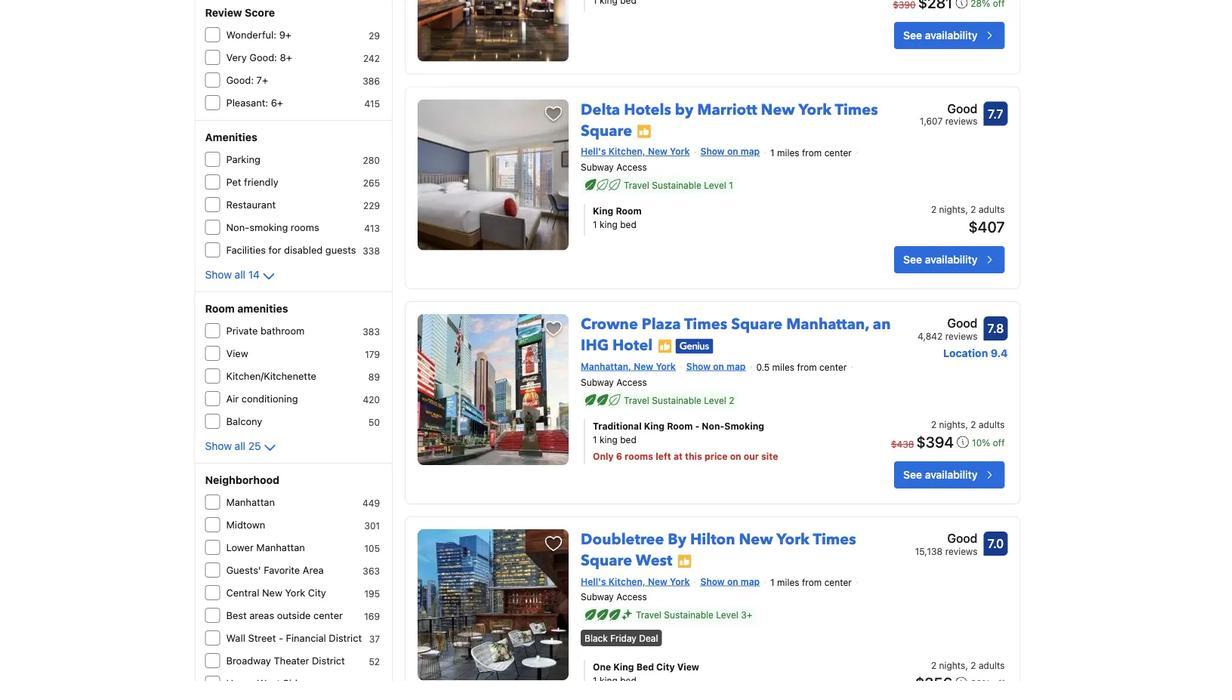 Task type: describe. For each thing, give the bounding box(es) containing it.
delta
[[581, 99, 620, 120]]

195
[[364, 588, 380, 599]]

square inside delta hotels by marriott new york times square
[[581, 120, 632, 141]]

$407
[[969, 218, 1005, 235]]

0 horizontal spatial room
[[205, 303, 235, 315]]

central new york city
[[226, 587, 326, 599]]

show on map for square
[[686, 361, 746, 372]]

black
[[585, 633, 608, 643]]

pet
[[226, 176, 241, 188]]

room inside traditional king room - non-smoking 1 king bed only 6 rooms left at this price on our site
[[667, 421, 693, 431]]

see availability link for delta hotels by marriott new york times square
[[894, 246, 1005, 274]]

center for york
[[825, 147, 852, 158]]

disabled
[[284, 244, 323, 256]]

1 availability from the top
[[925, 29, 978, 41]]

map for square
[[727, 361, 746, 372]]

friendly
[[244, 176, 278, 188]]

see availability link for crowne plaza times square manhattan, an ihg hotel
[[894, 461, 1005, 489]]

hell's for doubletree by hilton new york times square west
[[581, 576, 606, 587]]

west
[[636, 551, 673, 571]]

229
[[363, 200, 380, 211]]

8+
[[280, 52, 292, 63]]

delta hotels by marriott new york times square link
[[581, 93, 878, 141]]

square inside crowne plaza times square manhattan, an ihg hotel
[[731, 314, 783, 335]]

guests'
[[226, 565, 261, 576]]

king room link
[[593, 204, 848, 218]]

level for hilton
[[716, 610, 739, 621]]

very
[[226, 52, 247, 63]]

449
[[363, 498, 380, 508]]

bathroom
[[261, 325, 305, 337]]

pleasant: 6+
[[226, 97, 283, 108]]

miles for york
[[777, 577, 800, 588]]

0.5
[[756, 362, 770, 373]]

travel sustainable level 3+
[[636, 610, 753, 621]]

restaurant
[[226, 199, 276, 210]]

travel for west
[[636, 610, 662, 621]]

1,607
[[920, 116, 943, 126]]

all for 14
[[235, 269, 246, 281]]

1 see from the top
[[904, 29, 922, 41]]

169
[[364, 611, 380, 622]]

map for marriott
[[741, 146, 760, 157]]

manhattan, new york
[[581, 361, 676, 372]]

2 , from the top
[[966, 419, 968, 430]]

guests' favorite area
[[226, 565, 324, 576]]

guests
[[325, 244, 356, 256]]

hotel
[[613, 335, 653, 356]]

at
[[674, 451, 683, 461]]

301
[[364, 520, 380, 531]]

level for by
[[704, 180, 727, 190]]

3 nights from the top
[[939, 660, 966, 671]]

1 inside king room 1 king bed
[[593, 219, 597, 230]]

sustainable for hotel
[[652, 395, 702, 405]]

scored 7.0 element
[[984, 532, 1008, 556]]

1 miles from center subway access for marriott
[[581, 147, 852, 172]]

travel sustainable level 1
[[624, 180, 733, 190]]

37
[[369, 634, 380, 644]]

king for traditional
[[644, 421, 665, 431]]

52
[[369, 656, 380, 667]]

deal
[[639, 633, 658, 643]]

sustainable for square
[[652, 180, 702, 190]]

one king bed city view
[[593, 662, 700, 672]]

show on map for new
[[701, 576, 760, 587]]

good: 7+
[[226, 74, 268, 86]]

scored 7.8 element
[[984, 317, 1008, 341]]

neighborhood
[[205, 474, 279, 486]]

travel sustainable level 2
[[624, 395, 735, 405]]

1 see availability link from the top
[[894, 22, 1005, 49]]

2 adults from the top
[[979, 419, 1005, 430]]

king inside traditional king room - non-smoking 1 king bed only 6 rooms left at this price on our site
[[600, 434, 618, 445]]

crowne plaza times square manhattan, an ihg hotel link
[[581, 308, 891, 356]]

wonderful: 9+
[[226, 29, 292, 40]]

bed inside traditional king room - non-smoking 1 king bed only 6 rooms left at this price on our site
[[620, 434, 637, 445]]

favorite
[[264, 565, 300, 576]]

9+
[[279, 29, 292, 40]]

hell's kitchen, new york for square
[[581, 146, 690, 157]]

amenities
[[205, 131, 257, 144]]

15,138
[[915, 546, 943, 557]]

review
[[205, 6, 242, 19]]

show all 25
[[205, 440, 261, 452]]

traditional king room - non-smoking link
[[593, 419, 848, 433]]

balcony
[[226, 416, 262, 427]]

show for crowne
[[686, 361, 711, 372]]

location
[[944, 347, 988, 360]]

times inside doubletree by hilton new york times square west
[[813, 529, 856, 550]]

access for west
[[617, 592, 647, 602]]

wonderful:
[[226, 29, 277, 40]]

good 4,842 reviews
[[918, 316, 978, 342]]

king for one
[[614, 662, 634, 672]]

1 vertical spatial manhattan,
[[581, 361, 632, 372]]

amenities
[[237, 303, 288, 315]]

10% off
[[972, 438, 1005, 448]]

0 vertical spatial good:
[[250, 52, 277, 63]]

rooms inside traditional king room - non-smoking 1 king bed only 6 rooms left at this price on our site
[[625, 451, 653, 461]]

1 vertical spatial view
[[677, 662, 700, 672]]

scored 7.7 element
[[984, 102, 1008, 126]]

one
[[593, 662, 611, 672]]

access for square
[[617, 162, 647, 172]]

383
[[363, 326, 380, 337]]

non- inside traditional king room - non-smoking 1 king bed only 6 rooms left at this price on our site
[[702, 421, 725, 431]]

good element for doubletree by hilton new york times square west
[[915, 529, 978, 547]]

14
[[248, 269, 260, 281]]

adults inside 2 nights , 2 adults $407
[[979, 204, 1005, 215]]

see availability for crowne plaza times square manhattan, an ihg hotel
[[904, 469, 978, 481]]

kitchen, for west
[[609, 576, 646, 587]]

hilton
[[690, 529, 735, 550]]

6+
[[271, 97, 283, 108]]

central
[[226, 587, 259, 599]]

wall street - financial district 37
[[226, 633, 380, 644]]

miles for manhattan,
[[772, 362, 795, 373]]

subway for crowne plaza times square manhattan, an ihg hotel
[[581, 377, 614, 387]]

crowne plaza times square manhattan, an ihg hotel
[[581, 314, 891, 356]]

2 nights from the top
[[939, 419, 966, 430]]

bed inside king room 1 king bed
[[620, 219, 637, 230]]

outside
[[277, 610, 311, 621]]

this property is part of our preferred partner program. it's committed to providing excellent service and good value. it'll pay us a higher commission if you make a booking. image for hotels
[[637, 124, 652, 139]]

reviews for doubletree by hilton new york times square west
[[945, 546, 978, 557]]

travel for hotel
[[624, 395, 650, 405]]

50
[[369, 417, 380, 428]]

reviews inside good 4,842 reviews
[[945, 331, 978, 342]]

review score
[[205, 6, 275, 19]]

lower
[[226, 542, 254, 553]]

413
[[364, 223, 380, 233]]

location 9.4
[[944, 347, 1008, 360]]

show for doubletree
[[701, 576, 725, 587]]

parking
[[226, 154, 261, 165]]

- inside traditional king room - non-smoking 1 king bed only 6 rooms left at this price on our site
[[695, 421, 700, 431]]

29
[[369, 30, 380, 41]]

availability for delta hotels by marriott new york times square
[[925, 254, 978, 266]]

sustainable for west
[[664, 610, 714, 621]]

travel for square
[[624, 180, 650, 190]]

show all 14
[[205, 269, 260, 281]]

show inside dropdown button
[[205, 269, 232, 281]]

1 vertical spatial good element
[[918, 314, 978, 332]]

386
[[363, 76, 380, 86]]

facilities for disabled guests 338
[[226, 244, 380, 256]]

center for an
[[820, 362, 847, 373]]

site
[[761, 451, 778, 461]]

our
[[744, 451, 759, 461]]

score
[[245, 6, 275, 19]]

9.4
[[991, 347, 1008, 360]]

times inside delta hotels by marriott new york times square
[[835, 99, 878, 120]]



Task type: vqa. For each thing, say whether or not it's contained in the screenshot.


Task type: locate. For each thing, give the bounding box(es) containing it.
1 king from the top
[[600, 219, 618, 230]]

good element left 7.7
[[920, 99, 978, 117]]

bed
[[637, 662, 654, 672]]

0 vertical spatial rooms
[[291, 222, 319, 233]]

2 vertical spatial good
[[948, 531, 978, 546]]

city
[[308, 587, 326, 599], [657, 662, 675, 672]]

0 vertical spatial reviews
[[945, 116, 978, 126]]

1 vertical spatial kitchen,
[[609, 576, 646, 587]]

traditional king room - non-smoking 1 king bed only 6 rooms left at this price on our site
[[593, 421, 778, 461]]

1 vertical spatial bed
[[620, 434, 637, 445]]

10%
[[972, 438, 991, 448]]

subway for doubletree by hilton new york times square west
[[581, 592, 614, 602]]

manhattan, left an
[[786, 314, 869, 335]]

access inside 0.5 miles from center subway access
[[617, 377, 647, 387]]

travel up traditional
[[624, 395, 650, 405]]

availability for crowne plaza times square manhattan, an ihg hotel
[[925, 469, 978, 481]]

king inside king room 1 king bed
[[593, 206, 614, 216]]

363
[[363, 566, 380, 576]]

hell's kitchen, new york down west
[[581, 576, 690, 587]]

map for new
[[741, 576, 760, 587]]

king inside king room 1 king bed
[[600, 219, 618, 230]]

-
[[695, 421, 700, 431], [279, 633, 283, 644]]

0 vertical spatial see
[[904, 29, 922, 41]]

wall
[[226, 633, 245, 644]]

4,842
[[918, 331, 943, 342]]

3 see from the top
[[904, 469, 922, 481]]

good left 7.7
[[948, 101, 978, 116]]

7.0
[[988, 537, 1004, 551]]

338
[[363, 246, 380, 256]]

this property is part of our preferred partner program. it's committed to providing excellent service and good value. it'll pay us a higher commission if you make a booking. image
[[657, 339, 673, 354], [677, 554, 692, 569], [677, 554, 692, 569]]

- right street
[[279, 633, 283, 644]]

0 vertical spatial room
[[616, 206, 642, 216]]

non- up 'price'
[[702, 421, 725, 431]]

hell's down delta
[[581, 146, 606, 157]]

sustainable left 3+
[[664, 610, 714, 621]]

1 vertical spatial reviews
[[945, 331, 978, 342]]

friday
[[611, 633, 637, 643]]

good element
[[920, 99, 978, 117], [918, 314, 978, 332], [915, 529, 978, 547]]

access up travel sustainable level 1
[[617, 162, 647, 172]]

0 vertical spatial adults
[[979, 204, 1005, 215]]

0 vertical spatial manhattan,
[[786, 314, 869, 335]]

1 vertical spatial manhattan
[[256, 542, 305, 553]]

1 horizontal spatial room
[[616, 206, 642, 216]]

2 horizontal spatial room
[[667, 421, 693, 431]]

2 vertical spatial map
[[741, 576, 760, 587]]

2 vertical spatial adults
[[979, 660, 1005, 671]]

1 vertical spatial non-
[[702, 421, 725, 431]]

hell's kitchen, new york down hotels
[[581, 146, 690, 157]]

1 vertical spatial show on map
[[686, 361, 746, 372]]

from for york
[[802, 577, 822, 588]]

sustainable up traditional king room - non-smoking 1 king bed only 6 rooms left at this price on our site
[[652, 395, 702, 405]]

this
[[685, 451, 702, 461]]

0 vertical spatial map
[[741, 146, 760, 157]]

view down 'private'
[[226, 348, 248, 359]]

areas
[[249, 610, 274, 621]]

1 vertical spatial square
[[731, 314, 783, 335]]

show on map down doubletree by hilton new york times square west
[[701, 576, 760, 587]]

crowne plaza times square manhattan, an ihg hotel image
[[418, 314, 569, 465]]

show down delta hotels by marriott new york times square
[[701, 146, 725, 157]]

3 access from the top
[[617, 592, 647, 602]]

3 reviews from the top
[[945, 546, 978, 557]]

subway up king room 1 king bed
[[581, 162, 614, 172]]

1 vertical spatial city
[[657, 662, 675, 672]]

room inside king room 1 king bed
[[616, 206, 642, 216]]

off
[[993, 438, 1005, 448]]

1 vertical spatial good
[[948, 316, 978, 331]]

0 vertical spatial sustainable
[[652, 180, 702, 190]]

1 vertical spatial adults
[[979, 419, 1005, 430]]

center
[[825, 147, 852, 158], [820, 362, 847, 373], [825, 577, 852, 588], [314, 610, 343, 621]]

only
[[593, 451, 614, 461]]

reviews right 1,607
[[945, 116, 978, 126]]

2 reviews from the top
[[945, 331, 978, 342]]

1 miles from center subway access down delta hotels by marriott new york times square
[[581, 147, 852, 172]]

show left '14'
[[205, 269, 232, 281]]

availability
[[925, 29, 978, 41], [925, 254, 978, 266], [925, 469, 978, 481]]

hell's kitchen, new york for west
[[581, 576, 690, 587]]

new right hilton
[[739, 529, 773, 550]]

by
[[668, 529, 687, 550]]

room up 'private'
[[205, 303, 235, 315]]

1 miles from center subway access for new
[[581, 577, 852, 602]]

1 vertical spatial subway
[[581, 377, 614, 387]]

reviews right "15,138"
[[945, 546, 978, 557]]

best
[[226, 610, 247, 621]]

0 vertical spatial -
[[695, 421, 700, 431]]

midtown
[[226, 519, 265, 531]]

show for delta
[[701, 146, 725, 157]]

2 vertical spatial see
[[904, 469, 922, 481]]

2 vertical spatial access
[[617, 592, 647, 602]]

1 vertical spatial map
[[727, 361, 746, 372]]

manhattan up favorite
[[256, 542, 305, 553]]

manhattan, down ihg
[[581, 361, 632, 372]]

2 king from the top
[[600, 434, 618, 445]]

- inside wall street - financial district 37
[[279, 633, 283, 644]]

nights
[[939, 204, 966, 215], [939, 419, 966, 430], [939, 660, 966, 671]]

new inside delta hotels by marriott new york times square
[[761, 99, 795, 120]]

0 horizontal spatial view
[[226, 348, 248, 359]]

rooms up the disabled
[[291, 222, 319, 233]]

242
[[363, 53, 380, 63]]

lower manhattan
[[226, 542, 305, 553]]

access up friday
[[617, 592, 647, 602]]

0 vertical spatial square
[[581, 120, 632, 141]]

this property is part of our preferred partner program. it's committed to providing excellent service and good value. it'll pay us a higher commission if you make a booking. image for west
[[677, 554, 692, 569]]

on inside traditional king room - non-smoking 1 king bed only 6 rooms left at this price on our site
[[730, 451, 742, 461]]

bed down travel sustainable level 1
[[620, 219, 637, 230]]

reviews for delta hotels by marriott new york times square
[[945, 116, 978, 126]]

district inside wall street - financial district 37
[[329, 633, 362, 644]]

doubletree by hilton new york times square west
[[581, 529, 856, 571]]

1 vertical spatial see availability
[[904, 254, 978, 266]]

0 vertical spatial show on map
[[701, 146, 760, 157]]

2 vertical spatial ,
[[966, 660, 968, 671]]

all for 25
[[235, 440, 246, 452]]

, inside 2 nights , 2 adults $407
[[966, 204, 968, 215]]

all inside dropdown button
[[235, 440, 246, 452]]

2 vertical spatial nights
[[939, 660, 966, 671]]

king room 1 king bed
[[593, 206, 642, 230]]

subway for delta hotels by marriott new york times square
[[581, 162, 614, 172]]

show down doubletree by hilton new york times square west
[[701, 576, 725, 587]]

1
[[771, 147, 775, 158], [729, 180, 733, 190], [593, 219, 597, 230], [593, 434, 597, 445], [771, 577, 775, 588]]

doubletree by hilton new york times square west image
[[418, 529, 569, 680]]

good inside good 1,607 reviews
[[948, 101, 978, 116]]

on down doubletree by hilton new york times square west
[[727, 576, 738, 587]]

3 subway from the top
[[581, 592, 614, 602]]

good for delta hotels by marriott new york times square
[[948, 101, 978, 116]]

2 all from the top
[[235, 440, 246, 452]]

see for delta hotels by marriott new york times square
[[904, 254, 922, 266]]

3 availability from the top
[[925, 469, 978, 481]]

good inside good 15,138 reviews
[[948, 531, 978, 546]]

1 vertical spatial district
[[312, 655, 345, 667]]

travel
[[624, 180, 650, 190], [624, 395, 650, 405], [636, 610, 662, 621]]

2 vertical spatial room
[[667, 421, 693, 431]]

2 availability from the top
[[925, 254, 978, 266]]

king inside traditional king room - non-smoking 1 king bed only 6 rooms left at this price on our site
[[644, 421, 665, 431]]

black friday deal
[[585, 633, 658, 643]]

2 bed from the top
[[620, 434, 637, 445]]

good:
[[250, 52, 277, 63], [226, 74, 254, 86]]

reviews up location
[[945, 331, 978, 342]]

private bathroom
[[226, 325, 305, 337]]

city down the area
[[308, 587, 326, 599]]

0 vertical spatial times
[[835, 99, 878, 120]]

map left 0.5
[[727, 361, 746, 372]]

1 horizontal spatial rooms
[[625, 451, 653, 461]]

from for manhattan,
[[797, 362, 817, 373]]

times inside crowne plaza times square manhattan, an ihg hotel
[[684, 314, 728, 335]]

room down travel sustainable level 2
[[667, 421, 693, 431]]

show on map down crowne plaza times square manhattan, an ihg hotel
[[686, 361, 746, 372]]

all left '14'
[[235, 269, 246, 281]]

on for marriott
[[727, 146, 738, 157]]

2 vertical spatial show on map
[[701, 576, 760, 587]]

non- up facilities
[[226, 222, 249, 233]]

1 nights from the top
[[939, 204, 966, 215]]

kitchen/kitchenette
[[226, 371, 316, 382]]

0 vertical spatial access
[[617, 162, 647, 172]]

on left the our
[[730, 451, 742, 461]]

1 vertical spatial hell's
[[581, 576, 606, 587]]

smoking
[[725, 421, 764, 431]]

2 see availability link from the top
[[894, 246, 1005, 274]]

doubletree by hilton new york times square west link
[[581, 523, 856, 571]]

2 vertical spatial travel
[[636, 610, 662, 621]]

0 vertical spatial nights
[[939, 204, 966, 215]]

0 vertical spatial hell's kitchen, new york
[[581, 146, 690, 157]]

level down 0.5 miles from center subway access
[[704, 395, 727, 405]]

0 vertical spatial king
[[593, 206, 614, 216]]

travel up deal in the right of the page
[[636, 610, 662, 621]]

1 subway from the top
[[581, 162, 614, 172]]

0 vertical spatial good element
[[920, 99, 978, 117]]

rooms right 6
[[625, 451, 653, 461]]

price
[[705, 451, 728, 461]]

2 vertical spatial sustainable
[[664, 610, 714, 621]]

420
[[363, 394, 380, 405]]

2 vertical spatial reviews
[[945, 546, 978, 557]]

3 , from the top
[[966, 660, 968, 671]]

1 reviews from the top
[[945, 116, 978, 126]]

1 kitchen, from the top
[[609, 146, 646, 157]]

2 good from the top
[[948, 316, 978, 331]]

good for doubletree by hilton new york times square west
[[948, 531, 978, 546]]

good left "scored 7.0" element
[[948, 531, 978, 546]]

2 nights , 2 adults
[[931, 419, 1005, 430], [931, 660, 1005, 671]]

1 bed from the top
[[620, 219, 637, 230]]

square down delta
[[581, 120, 632, 141]]

2 2 nights , 2 adults from the top
[[931, 660, 1005, 671]]

1 2 nights , 2 adults from the top
[[931, 419, 1005, 430]]

0 vertical spatial availability
[[925, 29, 978, 41]]

0 vertical spatial ,
[[966, 204, 968, 215]]

york inside doubletree by hilton new york times square west
[[777, 529, 810, 550]]

1 vertical spatial miles
[[772, 362, 795, 373]]

show on map for marriott
[[701, 146, 760, 157]]

kitchen, down hotels
[[609, 146, 646, 157]]

0 vertical spatial level
[[704, 180, 727, 190]]

level up king room link in the top of the page
[[704, 180, 727, 190]]

hell's for delta hotels by marriott new york times square
[[581, 146, 606, 157]]

subway
[[581, 162, 614, 172], [581, 377, 614, 387], [581, 592, 614, 602]]

hell's kitchen, new york
[[581, 146, 690, 157], [581, 576, 690, 587]]

2 vertical spatial from
[[802, 577, 822, 588]]

1 vertical spatial access
[[617, 377, 647, 387]]

3 adults from the top
[[979, 660, 1005, 671]]

1 1 miles from center subway access from the top
[[581, 147, 852, 172]]

show down balcony
[[205, 440, 232, 452]]

2 kitchen, from the top
[[609, 576, 646, 587]]

bed
[[620, 219, 637, 230], [620, 434, 637, 445]]

2 vertical spatial square
[[581, 551, 632, 571]]

access for hotel
[[617, 377, 647, 387]]

show up travel sustainable level 2
[[686, 361, 711, 372]]

reviews inside good 1,607 reviews
[[945, 116, 978, 126]]

$438
[[891, 439, 914, 449]]

view right bed
[[677, 662, 700, 672]]

0 horizontal spatial city
[[308, 587, 326, 599]]

miles inside 0.5 miles from center subway access
[[772, 362, 795, 373]]

3+
[[741, 610, 753, 621]]

1 vertical spatial good:
[[226, 74, 254, 86]]

district left "37"
[[329, 633, 362, 644]]

all
[[235, 269, 246, 281], [235, 440, 246, 452]]

1 , from the top
[[966, 204, 968, 215]]

on for square
[[713, 361, 724, 372]]

an
[[873, 314, 891, 335]]

1 inside traditional king room - non-smoking 1 king bed only 6 rooms left at this price on our site
[[593, 434, 597, 445]]

show inside dropdown button
[[205, 440, 232, 452]]

1 vertical spatial travel
[[624, 395, 650, 405]]

delta hotels by marriott new york times square
[[581, 99, 878, 141]]

0 horizontal spatial non-
[[226, 222, 249, 233]]

room amenities
[[205, 303, 288, 315]]

0 vertical spatial manhattan
[[226, 497, 275, 508]]

1 horizontal spatial -
[[695, 421, 700, 431]]

city for york
[[308, 587, 326, 599]]

good: left 7+ on the left top of page
[[226, 74, 254, 86]]

see availability for delta hotels by marriott new york times square
[[904, 254, 978, 266]]

1 hell's from the top
[[581, 146, 606, 157]]

280
[[363, 155, 380, 165]]

delta hotels by marriott new york times square image
[[418, 99, 569, 250]]

see
[[904, 29, 922, 41], [904, 254, 922, 266], [904, 469, 922, 481]]

sustainable
[[652, 180, 702, 190], [652, 395, 702, 405], [664, 610, 714, 621]]

1 vertical spatial sustainable
[[652, 395, 702, 405]]

nights inside 2 nights , 2 adults $407
[[939, 204, 966, 215]]

facilities
[[226, 244, 266, 256]]

new down west
[[648, 576, 668, 587]]

map up 3+
[[741, 576, 760, 587]]

0.5 miles from center subway access
[[581, 362, 847, 387]]

1 adults from the top
[[979, 204, 1005, 215]]

all left 25
[[235, 440, 246, 452]]

bed down traditional
[[620, 434, 637, 445]]

city for bed
[[657, 662, 675, 672]]

0 vertical spatial from
[[802, 147, 822, 158]]

new down "hotel" at the right
[[634, 361, 654, 372]]

travel up king room 1 king bed
[[624, 180, 650, 190]]

area
[[303, 565, 324, 576]]

2 see from the top
[[904, 254, 922, 266]]

smoking
[[249, 222, 288, 233]]

york inside delta hotels by marriott new york times square
[[799, 99, 832, 120]]

415
[[364, 98, 380, 109]]

subway inside 0.5 miles from center subway access
[[581, 377, 614, 387]]

1 vertical spatial 1 miles from center subway access
[[581, 577, 852, 602]]

1 miles from center subway access up travel sustainable level 3+
[[581, 577, 852, 602]]

square inside doubletree by hilton new york times square west
[[581, 551, 632, 571]]

all inside dropdown button
[[235, 269, 246, 281]]

new down guests' favorite area
[[262, 587, 282, 599]]

7.7
[[988, 106, 1004, 121]]

3 see availability link from the top
[[894, 461, 1005, 489]]

1 vertical spatial see availability link
[[894, 246, 1005, 274]]

kitchen, down west
[[609, 576, 646, 587]]

2 vertical spatial times
[[813, 529, 856, 550]]

good inside good 4,842 reviews
[[948, 316, 978, 331]]

2 hell's kitchen, new york from the top
[[581, 576, 690, 587]]

1 hell's kitchen, new york from the top
[[581, 146, 690, 157]]

2
[[931, 204, 937, 215], [971, 204, 976, 215], [729, 395, 735, 405], [931, 419, 937, 430], [971, 419, 976, 430], [931, 660, 937, 671], [971, 660, 976, 671]]

0 horizontal spatial manhattan,
[[581, 361, 632, 372]]

1 miles from center subway access
[[581, 147, 852, 172], [581, 577, 852, 602]]

sustainable up king room link in the top of the page
[[652, 180, 702, 190]]

manhattan up midtown
[[226, 497, 275, 508]]

2 vertical spatial subway
[[581, 592, 614, 602]]

city right bed
[[657, 662, 675, 672]]

kitchen, for square
[[609, 146, 646, 157]]

2 vertical spatial king
[[614, 662, 634, 672]]

theater
[[274, 655, 309, 667]]

from inside 0.5 miles from center subway access
[[797, 362, 817, 373]]

from for new
[[802, 147, 822, 158]]

2 subway from the top
[[581, 377, 614, 387]]

1 horizontal spatial view
[[677, 662, 700, 672]]

0 vertical spatial bed
[[620, 219, 637, 230]]

one king bed city view link
[[593, 660, 848, 674]]

25
[[248, 440, 261, 452]]

manhattan,
[[786, 314, 869, 335], [581, 361, 632, 372]]

traditional
[[593, 421, 642, 431]]

0 vertical spatial good
[[948, 101, 978, 116]]

1 vertical spatial see
[[904, 254, 922, 266]]

room down travel sustainable level 1
[[616, 206, 642, 216]]

2 vertical spatial good element
[[915, 529, 978, 547]]

1 access from the top
[[617, 162, 647, 172]]

street
[[248, 633, 276, 644]]

reviews
[[945, 116, 978, 126], [945, 331, 978, 342], [945, 546, 978, 557]]

new inside doubletree by hilton new york times square west
[[739, 529, 773, 550]]

level for times
[[704, 395, 727, 405]]

level left 3+
[[716, 610, 739, 621]]

broadway theater district
[[226, 655, 345, 667]]

0 vertical spatial non-
[[226, 222, 249, 233]]

1 see availability from the top
[[904, 29, 978, 41]]

1 vertical spatial availability
[[925, 254, 978, 266]]

new up travel sustainable level 1
[[648, 146, 668, 157]]

access down the manhattan, new york
[[617, 377, 647, 387]]

genius discounts available at this property. image
[[676, 339, 713, 354], [676, 339, 713, 354]]

2 access from the top
[[617, 377, 647, 387]]

marriott
[[697, 99, 757, 120]]

good element up location
[[918, 314, 978, 332]]

1 horizontal spatial city
[[657, 662, 675, 672]]

0 vertical spatial see availability link
[[894, 22, 1005, 49]]

subway down the manhattan, new york
[[581, 377, 614, 387]]

this property is part of our preferred partner program. it's committed to providing excellent service and good value. it'll pay us a higher commission if you make a booking. image for plaza
[[657, 339, 673, 354]]

manhattan, inside crowne plaza times square manhattan, an ihg hotel
[[786, 314, 869, 335]]

good
[[948, 101, 978, 116], [948, 316, 978, 331], [948, 531, 978, 546]]

2 vertical spatial see availability link
[[894, 461, 1005, 489]]

1 vertical spatial level
[[704, 395, 727, 405]]

1 good from the top
[[948, 101, 978, 116]]

hotels
[[624, 99, 671, 120]]

1 vertical spatial from
[[797, 362, 817, 373]]

show on map down delta hotels by marriott new york times square
[[701, 146, 760, 157]]

good: left 8+ on the top left of page
[[250, 52, 277, 63]]

0 vertical spatial travel
[[624, 180, 650, 190]]

2 see availability from the top
[[904, 254, 978, 266]]

new right marriott
[[761, 99, 795, 120]]

2 hell's from the top
[[581, 576, 606, 587]]

center for times
[[825, 577, 852, 588]]

good element for delta hotels by marriott new york times square
[[920, 99, 978, 117]]

very good: 8+
[[226, 52, 292, 63]]

0 vertical spatial hell's
[[581, 146, 606, 157]]

on down delta hotels by marriott new york times square
[[727, 146, 738, 157]]

financial
[[286, 633, 326, 644]]

subway up black
[[581, 592, 614, 602]]

1 vertical spatial rooms
[[625, 451, 653, 461]]

show all 25 button
[[205, 439, 279, 457]]

2 1 miles from center subway access from the top
[[581, 577, 852, 602]]

3 see availability from the top
[[904, 469, 978, 481]]

1 all from the top
[[235, 269, 246, 281]]

this property is part of our preferred partner program. it's committed to providing excellent service and good value. it'll pay us a higher commission if you make a booking. image
[[637, 124, 652, 139], [637, 124, 652, 139], [657, 339, 673, 354]]

0 vertical spatial district
[[329, 633, 362, 644]]

map down delta hotels by marriott new york times square
[[741, 146, 760, 157]]

square
[[581, 120, 632, 141], [731, 314, 783, 335], [581, 551, 632, 571]]

center inside 0.5 miles from center subway access
[[820, 362, 847, 373]]

1 horizontal spatial manhattan,
[[786, 314, 869, 335]]

crowne
[[581, 314, 638, 335]]

0 horizontal spatial -
[[279, 633, 283, 644]]

reviews inside good 15,138 reviews
[[945, 546, 978, 557]]

3 good from the top
[[948, 531, 978, 546]]

on down crowne plaza times square manhattan, an ihg hotel
[[713, 361, 724, 372]]

conditioning
[[242, 393, 298, 405]]

on for new
[[727, 576, 738, 587]]

good up location
[[948, 316, 978, 331]]

0 vertical spatial see availability
[[904, 29, 978, 41]]

miles for new
[[777, 147, 800, 158]]

hell's down doubletree
[[581, 576, 606, 587]]

non-smoking rooms
[[226, 222, 319, 233]]

0 vertical spatial kitchen,
[[609, 146, 646, 157]]

see for crowne plaza times square manhattan, an ihg hotel
[[904, 469, 922, 481]]

1 vertical spatial 2 nights , 2 adults
[[931, 660, 1005, 671]]

square down doubletree
[[581, 551, 632, 571]]

0 vertical spatial all
[[235, 269, 246, 281]]

0 vertical spatial view
[[226, 348, 248, 359]]

1 vertical spatial hell's kitchen, new york
[[581, 576, 690, 587]]

- up this
[[695, 421, 700, 431]]

7.8
[[988, 321, 1004, 336]]

good element left 7.0
[[915, 529, 978, 547]]

district down financial
[[312, 655, 345, 667]]

this property is part of our preferred partner program. it's committed to providing excellent service and good value. it'll pay us a higher commission if you make a booking. image for hotel
[[657, 339, 673, 354]]

1 vertical spatial -
[[279, 633, 283, 644]]

0 vertical spatial subway
[[581, 162, 614, 172]]

king inside one king bed city view link
[[614, 662, 634, 672]]

square up 0.5
[[731, 314, 783, 335]]

1 vertical spatial ,
[[966, 419, 968, 430]]



